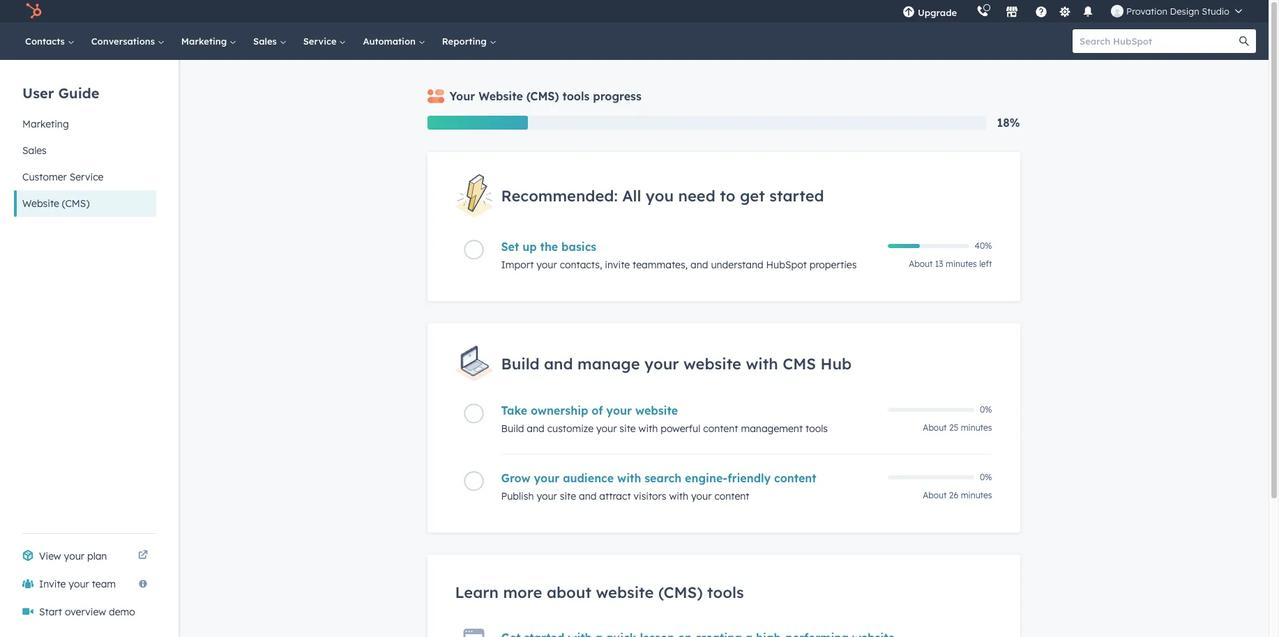 Task type: vqa. For each thing, say whether or not it's contained in the screenshot.
Provation Design Studio POPUP BUTTON
yes



Task type: describe. For each thing, give the bounding box(es) containing it.
site inside take ownership of your website build and customize your site with powerful content management tools
[[620, 423, 636, 435]]

teammates,
[[633, 259, 688, 271]]

18%
[[997, 116, 1020, 130]]

invite
[[605, 259, 630, 271]]

publish
[[501, 490, 534, 503]]

25
[[949, 423, 959, 433]]

your website (cms) tools progress
[[450, 89, 642, 103]]

design
[[1170, 6, 1200, 17]]

take ownership of your website button
[[501, 404, 879, 418]]

build and manage your website with cms hub
[[501, 354, 852, 374]]

customize
[[547, 423, 594, 435]]

40%
[[975, 241, 992, 251]]

site inside grow your audience with search engine-friendly content publish your site and attract visitors with your content
[[560, 490, 576, 503]]

upgrade
[[918, 7, 957, 18]]

2 horizontal spatial (cms)
[[658, 583, 703, 603]]

set up the basics button
[[501, 240, 879, 254]]

automation
[[363, 36, 418, 47]]

basics
[[562, 240, 596, 254]]

to
[[720, 186, 736, 206]]

0 vertical spatial service
[[303, 36, 339, 47]]

grow your audience with search engine-friendly content publish your site and attract visitors with your content
[[501, 472, 817, 503]]

about
[[547, 583, 591, 603]]

import
[[501, 259, 534, 271]]

provation design studio
[[1127, 6, 1230, 17]]

you
[[646, 186, 674, 206]]

user guide
[[22, 84, 99, 101]]

james peterson image
[[1111, 5, 1124, 17]]

tools inside take ownership of your website build and customize your site with powerful content management tools
[[806, 423, 828, 435]]

cms
[[783, 354, 816, 374]]

all
[[622, 186, 641, 206]]

marketplaces button
[[998, 0, 1027, 22]]

your website (cms) tools progress progress bar
[[427, 116, 528, 130]]

audience
[[563, 472, 614, 485]]

powerful
[[661, 423, 701, 435]]

0 vertical spatial sales
[[253, 36, 279, 47]]

invite your team
[[39, 578, 116, 591]]

learn more about website (cms) tools
[[455, 583, 744, 603]]

more
[[503, 583, 542, 603]]

marketing inside button
[[22, 118, 69, 130]]

hubspot image
[[25, 3, 42, 20]]

of
[[592, 404, 603, 418]]

your right of
[[606, 404, 632, 418]]

minutes for set up the basics
[[946, 259, 977, 269]]

your
[[450, 89, 475, 103]]

contacts,
[[560, 259, 602, 271]]

take
[[501, 404, 527, 418]]

0 vertical spatial (cms)
[[526, 89, 559, 103]]

start overview demo link
[[14, 598, 156, 626]]

reporting
[[442, 36, 489, 47]]

marketing link
[[173, 22, 245, 60]]

website (cms)
[[22, 197, 90, 210]]

menu containing provation design studio
[[893, 0, 1252, 22]]

attract
[[599, 490, 631, 503]]

the
[[540, 240, 558, 254]]

minutes for grow your audience with search engine-friendly content
[[961, 490, 992, 501]]

hubspot link
[[17, 3, 52, 20]]

with inside take ownership of your website build and customize your site with powerful content management tools
[[639, 423, 658, 435]]

with left cms
[[746, 354, 778, 374]]

0% for grow your audience with search engine-friendly content
[[980, 472, 992, 483]]

left
[[979, 259, 992, 269]]

user
[[22, 84, 54, 101]]

start
[[39, 606, 62, 619]]

provation
[[1127, 6, 1168, 17]]

automation link
[[355, 22, 434, 60]]

hub
[[821, 354, 852, 374]]

your down engine-
[[691, 490, 712, 503]]

conversations
[[91, 36, 158, 47]]

help button
[[1030, 0, 1053, 22]]

plan
[[87, 550, 107, 563]]

understand
[[711, 259, 764, 271]]

demo
[[109, 606, 135, 619]]

upgrade image
[[903, 6, 915, 19]]

about for set up the basics
[[909, 259, 933, 269]]

search button
[[1233, 29, 1256, 53]]

sales link
[[245, 22, 295, 60]]

hubspot
[[766, 259, 807, 271]]

your down of
[[596, 423, 617, 435]]

progress
[[593, 89, 642, 103]]

and inside grow your audience with search engine-friendly content publish your site and attract visitors with your content
[[579, 490, 597, 503]]

0% for take ownership of your website
[[980, 405, 992, 415]]

your inside 'set up the basics import your contacts, invite teammates, and understand hubspot properties'
[[537, 259, 557, 271]]

2 vertical spatial website
[[596, 583, 654, 603]]

reporting link
[[434, 22, 505, 60]]

website (cms) button
[[14, 190, 156, 217]]

website for manage
[[684, 354, 741, 374]]

start overview demo
[[39, 606, 135, 619]]

and inside 'set up the basics import your contacts, invite teammates, and understand hubspot properties'
[[691, 259, 708, 271]]



Task type: locate. For each thing, give the bounding box(es) containing it.
about left "13"
[[909, 259, 933, 269]]

(cms)
[[526, 89, 559, 103], [62, 197, 90, 210], [658, 583, 703, 603]]

1 vertical spatial site
[[560, 490, 576, 503]]

content
[[703, 423, 738, 435], [774, 472, 817, 485], [715, 490, 750, 503]]

0 vertical spatial website
[[684, 354, 741, 374]]

about 26 minutes
[[923, 490, 992, 501]]

marketing down user
[[22, 118, 69, 130]]

2 vertical spatial about
[[923, 490, 947, 501]]

minutes right 26
[[961, 490, 992, 501]]

0 vertical spatial website
[[479, 89, 523, 103]]

manage
[[578, 354, 640, 374]]

website inside button
[[22, 197, 59, 210]]

your right manage at the bottom of the page
[[645, 354, 679, 374]]

about
[[909, 259, 933, 269], [923, 423, 947, 433], [923, 490, 947, 501]]

1 horizontal spatial website
[[479, 89, 523, 103]]

2 build from the top
[[501, 423, 524, 435]]

sales button
[[14, 137, 156, 164]]

started
[[770, 186, 824, 206]]

tools
[[563, 89, 590, 103], [806, 423, 828, 435], [707, 583, 744, 603]]

get
[[740, 186, 765, 206]]

link opens in a new window image
[[138, 551, 148, 562]]

1 vertical spatial minutes
[[961, 423, 992, 433]]

your inside button
[[69, 578, 89, 591]]

notifications image
[[1082, 6, 1094, 19]]

search
[[645, 472, 682, 485]]

management
[[741, 423, 803, 435]]

settings link
[[1056, 4, 1074, 18]]

guide
[[58, 84, 99, 101]]

1 vertical spatial build
[[501, 423, 524, 435]]

0 vertical spatial marketing
[[181, 36, 230, 47]]

learn
[[455, 583, 499, 603]]

0 horizontal spatial tools
[[563, 89, 590, 103]]

0 vertical spatial content
[[703, 423, 738, 435]]

build
[[501, 354, 540, 374], [501, 423, 524, 435]]

1 horizontal spatial tools
[[707, 583, 744, 603]]

ownership
[[531, 404, 588, 418]]

calling icon image
[[977, 6, 989, 18]]

menu
[[893, 0, 1252, 22]]

0 horizontal spatial website
[[22, 197, 59, 210]]

1 vertical spatial 0%
[[980, 472, 992, 483]]

0 vertical spatial site
[[620, 423, 636, 435]]

recommended:
[[501, 186, 618, 206]]

friendly
[[728, 472, 771, 485]]

1 vertical spatial website
[[635, 404, 678, 418]]

studio
[[1202, 6, 1230, 17]]

content right friendly on the bottom right of page
[[774, 472, 817, 485]]

2 vertical spatial minutes
[[961, 490, 992, 501]]

conversations link
[[83, 22, 173, 60]]

0 horizontal spatial marketing
[[22, 118, 69, 130]]

marketing button
[[14, 111, 156, 137]]

1 horizontal spatial service
[[303, 36, 339, 47]]

view your plan
[[39, 550, 107, 563]]

1 vertical spatial tools
[[806, 423, 828, 435]]

and inside take ownership of your website build and customize your site with powerful content management tools
[[527, 423, 545, 435]]

website down customer
[[22, 197, 59, 210]]

minutes right "13"
[[946, 259, 977, 269]]

your right grow on the bottom left of the page
[[534, 472, 560, 485]]

about for take ownership of your website
[[923, 423, 947, 433]]

1 vertical spatial about
[[923, 423, 947, 433]]

engine-
[[685, 472, 728, 485]]

search image
[[1239, 36, 1249, 46]]

your down the at the left top of the page
[[537, 259, 557, 271]]

set up the basics import your contacts, invite teammates, and understand hubspot properties
[[501, 240, 857, 271]]

service
[[303, 36, 339, 47], [70, 171, 104, 183]]

contacts link
[[17, 22, 83, 60]]

service link
[[295, 22, 355, 60]]

0 horizontal spatial site
[[560, 490, 576, 503]]

build up 'take'
[[501, 354, 540, 374]]

service inside button
[[70, 171, 104, 183]]

0 vertical spatial 0%
[[980, 405, 992, 415]]

sales inside button
[[22, 144, 47, 157]]

build inside take ownership of your website build and customize your site with powerful content management tools
[[501, 423, 524, 435]]

website for of
[[635, 404, 678, 418]]

website right "about"
[[596, 583, 654, 603]]

grow
[[501, 472, 531, 485]]

and up ownership
[[544, 354, 573, 374]]

[object object] complete progress bar
[[888, 244, 920, 248]]

overview
[[65, 606, 106, 619]]

0 horizontal spatial service
[[70, 171, 104, 183]]

help image
[[1035, 6, 1048, 19]]

sales right marketing link
[[253, 36, 279, 47]]

with
[[746, 354, 778, 374], [639, 423, 658, 435], [617, 472, 641, 485], [669, 490, 689, 503]]

1 horizontal spatial (cms)
[[526, 89, 559, 103]]

content down friendly on the bottom right of page
[[715, 490, 750, 503]]

view
[[39, 550, 61, 563]]

your
[[537, 259, 557, 271], [645, 354, 679, 374], [606, 404, 632, 418], [596, 423, 617, 435], [534, 472, 560, 485], [537, 490, 557, 503], [691, 490, 712, 503], [64, 550, 84, 563], [69, 578, 89, 591]]

0 vertical spatial minutes
[[946, 259, 977, 269]]

website inside take ownership of your website build and customize your site with powerful content management tools
[[635, 404, 678, 418]]

1 vertical spatial marketing
[[22, 118, 69, 130]]

0 horizontal spatial sales
[[22, 144, 47, 157]]

customer
[[22, 171, 67, 183]]

team
[[92, 578, 116, 591]]

calling icon button
[[971, 2, 995, 20]]

and down audience
[[579, 490, 597, 503]]

about left 25
[[923, 423, 947, 433]]

with left powerful
[[639, 423, 658, 435]]

content inside take ownership of your website build and customize your site with powerful content management tools
[[703, 423, 738, 435]]

website up your website (cms) tools progress 'progress bar' at the top left of page
[[479, 89, 523, 103]]

0% up 'about 26 minutes'
[[980, 472, 992, 483]]

2 vertical spatial tools
[[707, 583, 744, 603]]

marketing left 'sales' link on the top
[[181, 36, 230, 47]]

website up powerful
[[635, 404, 678, 418]]

2 0% from the top
[[980, 472, 992, 483]]

visitors
[[634, 490, 667, 503]]

1 0% from the top
[[980, 405, 992, 415]]

2 horizontal spatial tools
[[806, 423, 828, 435]]

your left team
[[69, 578, 89, 591]]

your inside "link"
[[64, 550, 84, 563]]

13
[[935, 259, 943, 269]]

service right 'sales' link on the top
[[303, 36, 339, 47]]

set
[[501, 240, 519, 254]]

2 vertical spatial (cms)
[[658, 583, 703, 603]]

view your plan link
[[14, 543, 156, 571]]

your left the plan
[[64, 550, 84, 563]]

minutes right 25
[[961, 423, 992, 433]]

link opens in a new window image
[[138, 548, 148, 565]]

1 horizontal spatial site
[[620, 423, 636, 435]]

1 build from the top
[[501, 354, 540, 374]]

site down audience
[[560, 490, 576, 503]]

0% up "about 25 minutes"
[[980, 405, 992, 415]]

site
[[620, 423, 636, 435], [560, 490, 576, 503]]

with up attract
[[617, 472, 641, 485]]

your right publish
[[537, 490, 557, 503]]

0 horizontal spatial (cms)
[[62, 197, 90, 210]]

about 25 minutes
[[923, 423, 992, 433]]

website up the take ownership of your website button
[[684, 354, 741, 374]]

sales
[[253, 36, 279, 47], [22, 144, 47, 157]]

user guide views element
[[14, 60, 156, 217]]

up
[[523, 240, 537, 254]]

0 vertical spatial tools
[[563, 89, 590, 103]]

1 horizontal spatial sales
[[253, 36, 279, 47]]

settings image
[[1059, 6, 1071, 18]]

contacts
[[25, 36, 67, 47]]

and down 'take'
[[527, 423, 545, 435]]

website
[[479, 89, 523, 103], [22, 197, 59, 210]]

1 vertical spatial website
[[22, 197, 59, 210]]

customer service
[[22, 171, 104, 183]]

(cms) inside button
[[62, 197, 90, 210]]

0 vertical spatial build
[[501, 354, 540, 374]]

and down set up the basics button
[[691, 259, 708, 271]]

1 vertical spatial (cms)
[[62, 197, 90, 210]]

recommended: all you need to get started
[[501, 186, 824, 206]]

invite your team button
[[14, 571, 156, 598]]

customer service button
[[14, 164, 156, 190]]

take ownership of your website build and customize your site with powerful content management tools
[[501, 404, 828, 435]]

sales up customer
[[22, 144, 47, 157]]

need
[[678, 186, 716, 206]]

about left 26
[[923, 490, 947, 501]]

properties
[[810, 259, 857, 271]]

2 vertical spatial content
[[715, 490, 750, 503]]

0 vertical spatial about
[[909, 259, 933, 269]]

site left powerful
[[620, 423, 636, 435]]

1 horizontal spatial marketing
[[181, 36, 230, 47]]

minutes for take ownership of your website
[[961, 423, 992, 433]]

content down the take ownership of your website button
[[703, 423, 738, 435]]

1 vertical spatial service
[[70, 171, 104, 183]]

1 vertical spatial sales
[[22, 144, 47, 157]]

notifications button
[[1076, 0, 1100, 22]]

with down the grow your audience with search engine-friendly content button
[[669, 490, 689, 503]]

marketplaces image
[[1006, 6, 1018, 19]]

grow your audience with search engine-friendly content button
[[501, 472, 879, 485]]

website
[[684, 354, 741, 374], [635, 404, 678, 418], [596, 583, 654, 603]]

and
[[691, 259, 708, 271], [544, 354, 573, 374], [527, 423, 545, 435], [579, 490, 597, 503]]

about 13 minutes left
[[909, 259, 992, 269]]

1 vertical spatial content
[[774, 472, 817, 485]]

build down 'take'
[[501, 423, 524, 435]]

about for grow your audience with search engine-friendly content
[[923, 490, 947, 501]]

Search HubSpot search field
[[1073, 29, 1244, 53]]

service up website (cms) button
[[70, 171, 104, 183]]

26
[[949, 490, 959, 501]]



